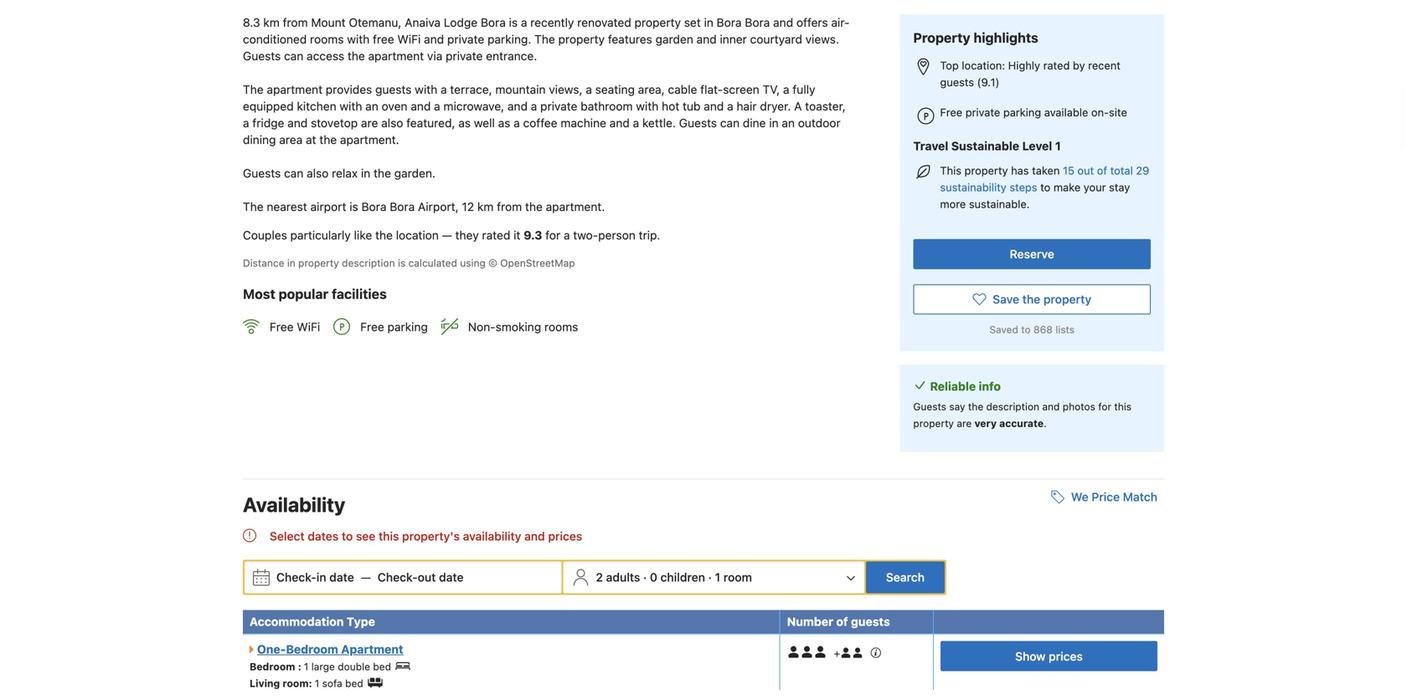 Task type: locate. For each thing, give the bounding box(es) containing it.
the right at
[[319, 133, 337, 147]]

availability
[[463, 529, 521, 543]]

2 vertical spatial can
[[284, 166, 303, 180]]

room down select dates to see this property's availability and prices region
[[723, 570, 752, 584]]

0 horizontal spatial this
[[379, 529, 399, 543]]

0 horizontal spatial free
[[270, 320, 294, 334]]

0 vertical spatial prices
[[548, 529, 582, 543]]

one-
[[257, 642, 286, 656]]

apartment down free
[[368, 49, 424, 63]]

private right via
[[446, 49, 483, 63]]

the right 'save'
[[1022, 292, 1040, 306]]

0 horizontal spatial for
[[545, 228, 560, 242]]

rooms
[[310, 32, 344, 46], [544, 320, 578, 334]]

0 horizontal spatial is
[[349, 200, 358, 214]]

—
[[442, 228, 452, 242], [361, 570, 371, 584]]

from up the it
[[497, 200, 522, 214]]

1 as from the left
[[458, 116, 471, 130]]

1 vertical spatial to
[[1021, 324, 1031, 335]]

property up lists
[[1043, 292, 1091, 306]]

as right well
[[498, 116, 510, 130]]

via
[[427, 49, 442, 63]]

a
[[521, 16, 527, 29], [441, 83, 447, 96], [586, 83, 592, 96], [783, 83, 789, 96], [434, 99, 440, 113], [531, 99, 537, 113], [727, 99, 733, 113], [243, 116, 249, 130], [514, 116, 520, 130], [633, 116, 639, 130], [564, 228, 570, 242]]

bedroom down one-
[[250, 661, 295, 672]]

0 vertical spatial to
[[1040, 181, 1050, 193]]

· right the children
[[708, 570, 712, 584]]

rated left by
[[1043, 59, 1070, 71]]

bora
[[481, 16, 506, 29], [717, 16, 742, 29], [745, 16, 770, 29], [361, 200, 387, 214], [390, 200, 415, 214]]

set
[[684, 16, 701, 29]]

0 horizontal spatial :
[[298, 661, 301, 672]]

1 vertical spatial room
[[283, 677, 309, 689]]

date down dates
[[329, 570, 354, 584]]

0 horizontal spatial description
[[342, 257, 395, 269]]

km right 12
[[477, 200, 494, 214]]

km up conditioned
[[263, 16, 280, 29]]

prices right availability
[[548, 529, 582, 543]]

12
[[462, 200, 474, 214]]

for
[[545, 228, 560, 242], [1098, 401, 1111, 412]]

from up conditioned
[[283, 16, 308, 29]]

the
[[534, 32, 555, 46], [243, 83, 264, 96], [243, 200, 264, 214]]

1 large double bed
[[304, 661, 391, 672]]

rooms right smoking
[[544, 320, 578, 334]]

popular
[[279, 286, 328, 302]]

1 horizontal spatial are
[[957, 417, 972, 429]]

check-out date button
[[371, 562, 470, 592]]

1 horizontal spatial out
[[1077, 164, 1094, 177]]

kitchen
[[297, 99, 336, 113]]

in right distance
[[287, 257, 295, 269]]

we price match
[[1071, 490, 1157, 504]]

1 vertical spatial wifi
[[297, 320, 320, 334]]

·
[[643, 570, 647, 584], [708, 570, 712, 584]]

with down 'area,'
[[636, 99, 659, 113]]

rated left the it
[[482, 228, 510, 242]]

0 vertical spatial this
[[1114, 401, 1132, 412]]

1 vertical spatial rooms
[[544, 320, 578, 334]]

2 horizontal spatial guests
[[940, 76, 974, 88]]

1 vertical spatial km
[[477, 200, 494, 214]]

1 horizontal spatial date
[[439, 570, 464, 584]]

1 horizontal spatial wifi
[[397, 32, 421, 46]]

0 vertical spatial from
[[283, 16, 308, 29]]

15
[[1063, 164, 1074, 177]]

for right "photos"
[[1098, 401, 1111, 412]]

can down conditioned
[[284, 49, 303, 63]]

1 left "sofa"
[[315, 677, 319, 689]]

: left large
[[298, 661, 301, 672]]

double
[[338, 661, 370, 672]]

lists
[[1056, 324, 1075, 335]]

conditioned
[[243, 32, 307, 46]]

property
[[634, 16, 681, 29], [558, 32, 605, 46], [964, 164, 1008, 177], [298, 257, 339, 269], [1043, 292, 1091, 306], [913, 417, 954, 429]]

1 vertical spatial bed
[[345, 677, 363, 689]]

1 horizontal spatial prices
[[1049, 650, 1083, 663]]

of up your
[[1097, 164, 1107, 177]]

to left 868
[[1021, 324, 1031, 335]]

guests down conditioned
[[243, 49, 281, 63]]

0 horizontal spatial from
[[283, 16, 308, 29]]

otemanu,
[[349, 16, 401, 29]]

terrace,
[[450, 83, 492, 96]]

bed down double
[[345, 677, 363, 689]]

recent
[[1088, 59, 1121, 71]]

price
[[1092, 490, 1120, 504]]

the up 9.3
[[525, 200, 543, 214]]

and up via
[[424, 32, 444, 46]]

1 horizontal spatial to
[[1021, 324, 1031, 335]]

an left the oven
[[365, 99, 378, 113]]

1 horizontal spatial for
[[1098, 401, 1111, 412]]

are right stovetop
[[361, 116, 378, 130]]

1 horizontal spatial bed
[[373, 661, 391, 672]]

and up area
[[287, 116, 308, 130]]

fridge
[[252, 116, 284, 130]]

property up the "sustainability" on the right top
[[964, 164, 1008, 177]]

2 horizontal spatial is
[[509, 16, 518, 29]]

in down dates
[[316, 570, 326, 584]]

description for and
[[986, 401, 1039, 412]]

15 out of total 29 sustainability steps
[[940, 164, 1149, 193]]

as
[[458, 116, 471, 130], [498, 116, 510, 130]]

check- down select
[[276, 570, 316, 584]]

0 horizontal spatial ·
[[643, 570, 647, 584]]

guests
[[243, 49, 281, 63], [679, 116, 717, 130], [243, 166, 281, 180], [913, 401, 946, 412]]

0 vertical spatial wifi
[[397, 32, 421, 46]]

description for is
[[342, 257, 395, 269]]

equipped
[[243, 99, 294, 113]]

1 vertical spatial for
[[1098, 401, 1111, 412]]

1 vertical spatial —
[[361, 570, 371, 584]]

1 vertical spatial are
[[957, 417, 972, 429]]

description up very accurate . at the bottom of page
[[986, 401, 1039, 412]]

living room :
[[250, 677, 312, 689]]

dates
[[308, 529, 339, 543]]

0 horizontal spatial bed
[[345, 677, 363, 689]]

this right "photos"
[[1114, 401, 1132, 412]]

are down say
[[957, 417, 972, 429]]

0 horizontal spatial date
[[329, 570, 354, 584]]

a left two-
[[564, 228, 570, 242]]

0 vertical spatial room
[[723, 570, 752, 584]]

:
[[298, 661, 301, 672], [309, 677, 312, 689]]

and up courtyard
[[773, 16, 793, 29]]

0 vertical spatial km
[[263, 16, 280, 29]]

this
[[1114, 401, 1132, 412], [379, 529, 399, 543]]

1 horizontal spatial room
[[723, 570, 752, 584]]

is right airport
[[349, 200, 358, 214]]

bed down apartment
[[373, 661, 391, 672]]

wifi down anaiva
[[397, 32, 421, 46]]

: down large
[[309, 677, 312, 689]]

free for free wifi
[[270, 320, 294, 334]]

info
[[979, 379, 1001, 393]]

1 vertical spatial of
[[836, 615, 848, 629]]

private down lodge
[[447, 32, 484, 46]]

free
[[940, 106, 962, 118], [270, 320, 294, 334], [360, 320, 384, 334]]

apartment up kitchen at top left
[[267, 83, 323, 96]]

1 inside dropdown button
[[715, 570, 720, 584]]

0 vertical spatial the
[[534, 32, 555, 46]]

0 vertical spatial is
[[509, 16, 518, 29]]

1 vertical spatial bedroom
[[250, 661, 295, 672]]

bedroom up large
[[286, 642, 338, 656]]

more
[[940, 198, 966, 210]]

room
[[723, 570, 752, 584], [283, 677, 309, 689]]

microwave,
[[443, 99, 504, 113]]

1 horizontal spatial rooms
[[544, 320, 578, 334]]

free down popular
[[270, 320, 294, 334]]

with down "otemanu,"
[[347, 32, 370, 46]]

property down renovated
[[558, 32, 605, 46]]

1 vertical spatial an
[[782, 116, 795, 130]]

save the property button
[[913, 284, 1151, 314]]

description down like
[[342, 257, 395, 269]]

one-bedroom apartment link
[[250, 642, 403, 656]]

can down area
[[284, 166, 303, 180]]

airport
[[310, 200, 346, 214]]

very accurate .
[[975, 417, 1047, 429]]

highlights
[[974, 30, 1038, 46]]

from
[[283, 16, 308, 29], [497, 200, 522, 214]]

check- down select dates to see this property's availability and prices
[[378, 570, 418, 584]]

this right see
[[379, 529, 399, 543]]

description inside guests say the description and photos for this property are
[[986, 401, 1039, 412]]

guests down dining
[[243, 166, 281, 180]]

as down microwave, on the left top of page
[[458, 116, 471, 130]]

— down see
[[361, 570, 371, 584]]

match
[[1123, 490, 1157, 504]]

private
[[447, 32, 484, 46], [446, 49, 483, 63], [540, 99, 577, 113], [965, 106, 1000, 118]]

rooms up access
[[310, 32, 344, 46]]

guests down tub
[[679, 116, 717, 130]]

apartment. down stovetop
[[340, 133, 399, 147]]

1 horizontal spatial this
[[1114, 401, 1132, 412]]

1 horizontal spatial km
[[477, 200, 494, 214]]

sofa
[[322, 677, 342, 689]]

0 horizontal spatial are
[[361, 116, 378, 130]]

wifi inside 8.3 km from mount otemanu, anaiva lodge bora is a recently renovated property set in bora bora and offers air- conditioned rooms with free wifi and private parking. the property features garden and inner courtyard views. guests can access the apartment via private entrance. the apartment provides guests with a terrace, mountain views, a seating area, cable flat-screen tv, a fully equipped kitchen with an oven and a microwave, and a private bathroom with hot tub and a hair dryer. a toaster, a fridge and stovetop are also featured, as well as a coffee machine and a kettle. guests can dine in an outdoor dining area at the apartment. guests can also relax in the garden. the nearest airport is bora bora airport, 12 km from the apartment.
[[397, 32, 421, 46]]

and down bathroom at the left top of the page
[[609, 116, 630, 130]]

0 vertical spatial apartment.
[[340, 133, 399, 147]]

2 adults · 0 children · 1 room
[[596, 570, 752, 584]]

guests
[[940, 76, 974, 88], [375, 83, 412, 96], [851, 615, 890, 629]]

1 · from the left
[[643, 570, 647, 584]]

room inside dropdown button
[[723, 570, 752, 584]]

and down flat-
[[704, 99, 724, 113]]

steps
[[1010, 181, 1037, 193]]

1 vertical spatial rated
[[482, 228, 510, 242]]

0 vertical spatial for
[[545, 228, 560, 242]]

0 horizontal spatial parking
[[387, 320, 428, 334]]

guests up '3 adults, 2 children' element at the right of the page
[[851, 615, 890, 629]]

site
[[1109, 106, 1127, 118]]

rated inside top location: highly rated by recent guests (9.1)
[[1043, 59, 1070, 71]]

free parking
[[360, 320, 428, 334]]

for right 9.3
[[545, 228, 560, 242]]

can down "hair" on the right top of page
[[720, 116, 740, 130]]

also left relax
[[307, 166, 329, 180]]

0 vertical spatial of
[[1097, 164, 1107, 177]]

are inside 8.3 km from mount otemanu, anaiva lodge bora is a recently renovated property set in bora bora and offers air- conditioned rooms with free wifi and private parking. the property features garden and inner courtyard views. guests can access the apartment via private entrance. the apartment provides guests with a terrace, mountain views, a seating area, cable flat-screen tv, a fully equipped kitchen with an oven and a microwave, and a private bathroom with hot tub and a hair dryer. a toaster, a fridge and stovetop are also featured, as well as a coffee machine and a kettle. guests can dine in an outdoor dining area at the apartment. guests can also relax in the garden. the nearest airport is bora bora airport, 12 km from the apartment.
[[361, 116, 378, 130]]

property down say
[[913, 417, 954, 429]]

0 vertical spatial rooms
[[310, 32, 344, 46]]

1 horizontal spatial :
[[309, 677, 312, 689]]

the right say
[[968, 401, 983, 412]]

wifi down popular
[[297, 320, 320, 334]]

guests down "top"
[[940, 76, 974, 88]]

2 vertical spatial is
[[398, 257, 406, 269]]

with up featured,
[[415, 83, 437, 96]]

travel
[[913, 139, 948, 153]]

2 vertical spatial to
[[342, 529, 353, 543]]

0 horizontal spatial prices
[[548, 529, 582, 543]]

1 horizontal spatial from
[[497, 200, 522, 214]]

and
[[773, 16, 793, 29], [424, 32, 444, 46], [696, 32, 717, 46], [411, 99, 431, 113], [507, 99, 528, 113], [704, 99, 724, 113], [287, 116, 308, 130], [609, 116, 630, 130], [1042, 401, 1060, 412], [524, 529, 545, 543]]

distance in property description is calculated using © openstreetmap
[[243, 257, 575, 269]]

smoking
[[496, 320, 541, 334]]

to inside region
[[342, 529, 353, 543]]

0 horizontal spatial an
[[365, 99, 378, 113]]

0 horizontal spatial to
[[342, 529, 353, 543]]

also down the oven
[[381, 116, 403, 130]]

1 horizontal spatial ·
[[708, 570, 712, 584]]

1 vertical spatial parking
[[387, 320, 428, 334]]

1 vertical spatial description
[[986, 401, 1039, 412]]

0 horizontal spatial apartment
[[267, 83, 323, 96]]

for inside guests say the description and photos for this property are
[[1098, 401, 1111, 412]]

access
[[307, 49, 344, 63]]

can
[[284, 49, 303, 63], [720, 116, 740, 130], [284, 166, 303, 180]]

1 vertical spatial apartment.
[[546, 200, 605, 214]]

1 horizontal spatial of
[[1097, 164, 1107, 177]]

1 horizontal spatial rated
[[1043, 59, 1070, 71]]

recently
[[530, 16, 574, 29]]

room down the bedroom :
[[283, 677, 309, 689]]

1 vertical spatial also
[[307, 166, 329, 180]]

show prices button
[[941, 641, 1157, 671]]

property inside save the property dropdown button
[[1043, 292, 1091, 306]]

0 vertical spatial an
[[365, 99, 378, 113]]

parking down distance in property description is calculated using © openstreetmap
[[387, 320, 428, 334]]

prices right "show"
[[1049, 650, 1083, 663]]

and down set
[[696, 32, 717, 46]]

is up parking.
[[509, 16, 518, 29]]

guests left say
[[913, 401, 946, 412]]

see
[[356, 529, 376, 543]]

reliable info
[[930, 379, 1001, 393]]

1 vertical spatial prices
[[1049, 650, 1083, 663]]

1 date from the left
[[329, 570, 354, 584]]

1 horizontal spatial —
[[442, 228, 452, 242]]

the up equipped
[[243, 83, 264, 96]]

0 horizontal spatial as
[[458, 116, 471, 130]]

highly
[[1008, 59, 1040, 71]]

0 horizontal spatial guests
[[375, 83, 412, 96]]

1 horizontal spatial check-
[[378, 570, 418, 584]]

this property has taken
[[940, 164, 1063, 177]]

1 vertical spatial :
[[309, 677, 312, 689]]

prices inside button
[[1049, 650, 1083, 663]]

of inside 15 out of total 29 sustainability steps
[[1097, 164, 1107, 177]]

free
[[373, 32, 394, 46]]

2
[[596, 570, 603, 584]]

property down particularly at the top of the page
[[298, 257, 339, 269]]

free up travel
[[940, 106, 962, 118]]

1 horizontal spatial guests
[[851, 615, 890, 629]]

property
[[913, 30, 970, 46]]

lodge
[[444, 16, 477, 29]]

and down "mountain"
[[507, 99, 528, 113]]

views,
[[549, 83, 583, 96]]

prices inside region
[[548, 529, 582, 543]]

2 horizontal spatial free
[[940, 106, 962, 118]]

of
[[1097, 164, 1107, 177], [836, 615, 848, 629]]

1 horizontal spatial apartment
[[368, 49, 424, 63]]

bed
[[373, 661, 391, 672], [345, 677, 363, 689]]

area,
[[638, 83, 665, 96]]

0 vertical spatial bed
[[373, 661, 391, 672]]

a up featured,
[[434, 99, 440, 113]]

person
[[598, 228, 636, 242]]

apartment
[[341, 642, 403, 656]]

· left 0
[[643, 570, 647, 584]]

©
[[488, 257, 497, 269]]

0 vertical spatial description
[[342, 257, 395, 269]]



Task type: describe. For each thing, give the bounding box(es) containing it.
1 horizontal spatial is
[[398, 257, 406, 269]]

0 horizontal spatial rated
[[482, 228, 510, 242]]

0 horizontal spatial km
[[263, 16, 280, 29]]

sustainable.
[[969, 198, 1030, 210]]

the right access
[[347, 49, 365, 63]]

private down the views,
[[540, 99, 577, 113]]

one-bedroom apartment
[[257, 642, 403, 656]]

fully
[[793, 83, 815, 96]]

photos
[[1063, 401, 1095, 412]]

bora up location
[[390, 200, 415, 214]]

machine
[[561, 116, 606, 130]]

bedroom :
[[250, 661, 301, 672]]

has
[[1011, 164, 1029, 177]]

0 horizontal spatial of
[[836, 615, 848, 629]]

dining
[[243, 133, 276, 147]]

flat-
[[700, 83, 723, 96]]

seating
[[595, 83, 635, 96]]

this
[[940, 164, 961, 177]]

with down provides
[[340, 99, 362, 113]]

taken
[[1032, 164, 1060, 177]]

trip.
[[639, 228, 660, 242]]

reserve
[[1010, 247, 1054, 261]]

1 left large
[[304, 661, 308, 672]]

this inside guests say the description and photos for this property are
[[1114, 401, 1132, 412]]

show
[[1015, 650, 1046, 663]]

show prices
[[1015, 650, 1083, 663]]

air-
[[831, 16, 850, 29]]

by
[[1073, 59, 1085, 71]]

this inside region
[[379, 529, 399, 543]]

a up dining
[[243, 116, 249, 130]]

9.3
[[524, 228, 542, 242]]

relax
[[332, 166, 358, 180]]

0 horizontal spatial apartment.
[[340, 133, 399, 147]]

adults
[[606, 570, 640, 584]]

distance
[[243, 257, 284, 269]]

calculated
[[408, 257, 457, 269]]

the right like
[[375, 228, 393, 242]]

8.3
[[243, 16, 260, 29]]

in down dryer.
[[769, 116, 779, 130]]

dine
[[743, 116, 766, 130]]

make
[[1053, 181, 1081, 193]]

2 check- from the left
[[378, 570, 418, 584]]

0 horizontal spatial also
[[307, 166, 329, 180]]

a up coffee
[[531, 99, 537, 113]]

saved to 868 lists
[[989, 324, 1075, 335]]

private down (9.1)
[[965, 106, 1000, 118]]

save
[[993, 292, 1019, 306]]

level
[[1022, 139, 1052, 153]]

a right the views,
[[586, 83, 592, 96]]

provides
[[326, 83, 372, 96]]

a left 'terrace,'
[[441, 83, 447, 96]]

0 vertical spatial apartment
[[368, 49, 424, 63]]

are inside guests say the description and photos for this property are
[[957, 417, 972, 429]]

sustainability
[[940, 181, 1007, 193]]

type
[[347, 615, 375, 629]]

property inside guests say the description and photos for this property are
[[913, 417, 954, 429]]

to inside to make your stay more sustainable.
[[1040, 181, 1050, 193]]

top
[[940, 59, 959, 71]]

guests inside 8.3 km from mount otemanu, anaiva lodge bora is a recently renovated property set in bora bora and offers air- conditioned rooms with free wifi and private parking. the property features garden and inner courtyard views. guests can access the apartment via private entrance. the apartment provides guests with a terrace, mountain views, a seating area, cable flat-screen tv, a fully equipped kitchen with an oven and a microwave, and a private bathroom with hot tub and a hair dryer. a toaster, a fridge and stovetop are also featured, as well as a coffee machine and a kettle. guests can dine in an outdoor dining area at the apartment. guests can also relax in the garden. the nearest airport is bora bora airport, 12 km from the apartment.
[[375, 83, 412, 96]]

1 horizontal spatial apartment.
[[546, 200, 605, 214]]

coffee
[[523, 116, 557, 130]]

they
[[455, 228, 479, 242]]

property up garden
[[634, 16, 681, 29]]

views.
[[805, 32, 839, 46]]

bora up parking.
[[481, 16, 506, 29]]

out inside 15 out of total 29 sustainability steps
[[1077, 164, 1094, 177]]

save the property
[[993, 292, 1091, 306]]

guests inside top location: highly rated by recent guests (9.1)
[[940, 76, 974, 88]]

the inside save the property dropdown button
[[1022, 292, 1040, 306]]

bathroom
[[581, 99, 633, 113]]

using
[[460, 257, 486, 269]]

living
[[250, 677, 280, 689]]

anaiva
[[405, 16, 441, 29]]

2 date from the left
[[439, 570, 464, 584]]

bora up like
[[361, 200, 387, 214]]

to make your stay more sustainable.
[[940, 181, 1130, 210]]

a left coffee
[[514, 116, 520, 130]]

on-
[[1091, 106, 1109, 118]]

a right tv,
[[783, 83, 789, 96]]

868
[[1033, 324, 1053, 335]]

0 vertical spatial bedroom
[[286, 642, 338, 656]]

the left the garden.
[[374, 166, 391, 180]]

1 vertical spatial from
[[497, 200, 522, 214]]

0 vertical spatial also
[[381, 116, 403, 130]]

2 as from the left
[[498, 116, 510, 130]]

2 adults · 0 children · 1 room button
[[565, 562, 863, 593]]

garden
[[655, 32, 693, 46]]

free for free private parking available on-site
[[940, 106, 962, 118]]

(9.1)
[[977, 76, 1000, 88]]

2 vertical spatial the
[[243, 200, 264, 214]]

29
[[1136, 164, 1149, 177]]

rooms inside 8.3 km from mount otemanu, anaiva lodge bora is a recently renovated property set in bora bora and offers air- conditioned rooms with free wifi and private parking. the property features garden and inner courtyard views. guests can access the apartment via private entrance. the apartment provides guests with a terrace, mountain views, a seating area, cable flat-screen tv, a fully equipped kitchen with an oven and a microwave, and a private bathroom with hot tub and a hair dryer. a toaster, a fridge and stovetop are also featured, as well as a coffee machine and a kettle. guests can dine in an outdoor dining area at the apartment. guests can also relax in the garden. the nearest airport is bora bora airport, 12 km from the apartment.
[[310, 32, 344, 46]]

saved
[[989, 324, 1018, 335]]

facilities
[[332, 286, 387, 302]]

bora up inner
[[717, 16, 742, 29]]

1 vertical spatial the
[[243, 83, 264, 96]]

0 vertical spatial —
[[442, 228, 452, 242]]

0 horizontal spatial room
[[283, 677, 309, 689]]

1 right level
[[1055, 139, 1061, 153]]

and up featured,
[[411, 99, 431, 113]]

guests inside guests say the description and photos for this property are
[[913, 401, 946, 412]]

bora up courtyard
[[745, 16, 770, 29]]

3 adults, 2 children element
[[787, 641, 882, 659]]

1 horizontal spatial an
[[782, 116, 795, 130]]

very
[[975, 417, 997, 429]]

two-
[[573, 228, 598, 242]]

travel sustainable level  1
[[913, 139, 1061, 153]]

1 vertical spatial apartment
[[267, 83, 323, 96]]

search button
[[866, 562, 945, 593]]

search
[[886, 570, 925, 584]]

select dates to see this property's availability and prices region
[[243, 526, 1164, 546]]

your
[[1084, 181, 1106, 193]]

area
[[279, 133, 303, 147]]

free for free parking
[[360, 320, 384, 334]]

a left kettle.
[[633, 116, 639, 130]]

check-in date — check-out date
[[276, 570, 464, 584]]

in right relax
[[361, 166, 370, 180]]

0 vertical spatial :
[[298, 661, 301, 672]]

0 vertical spatial can
[[284, 49, 303, 63]]

a left "hair" on the right top of page
[[727, 99, 733, 113]]

accurate
[[999, 417, 1044, 429]]

2 · from the left
[[708, 570, 712, 584]]

15 out of total 29 sustainability steps link
[[940, 164, 1149, 193]]

property's
[[402, 529, 460, 543]]

mountain
[[495, 83, 546, 96]]

offers
[[796, 16, 828, 29]]

1 vertical spatial can
[[720, 116, 740, 130]]

the inside guests say the description and photos for this property are
[[968, 401, 983, 412]]

availability
[[243, 493, 345, 516]]

1 check- from the left
[[276, 570, 316, 584]]

inner
[[720, 32, 747, 46]]

couples particularly like the location — they rated it 9.3 for a two-person trip.
[[243, 228, 660, 242]]

.
[[1044, 417, 1047, 429]]

oven
[[382, 99, 407, 113]]

a up parking.
[[521, 16, 527, 29]]

mount
[[311, 16, 346, 29]]

and inside region
[[524, 529, 545, 543]]

we price match button
[[1044, 482, 1164, 512]]

free private parking available on-site
[[940, 106, 1127, 118]]

screen
[[723, 83, 759, 96]]

location
[[396, 228, 439, 242]]

+
[[834, 648, 840, 659]]

1 vertical spatial is
[[349, 200, 358, 214]]

in right set
[[704, 16, 713, 29]]

well
[[474, 116, 495, 130]]

and inside guests say the description and photos for this property are
[[1042, 401, 1060, 412]]

most
[[243, 286, 275, 302]]

airport,
[[418, 200, 459, 214]]

1 horizontal spatial parking
[[1003, 106, 1041, 118]]

property highlights
[[913, 30, 1038, 46]]

0 horizontal spatial out
[[418, 570, 436, 584]]

select dates to see this property's availability and prices
[[270, 529, 582, 543]]



Task type: vqa. For each thing, say whether or not it's contained in the screenshot.
ease in the top of the page
no



